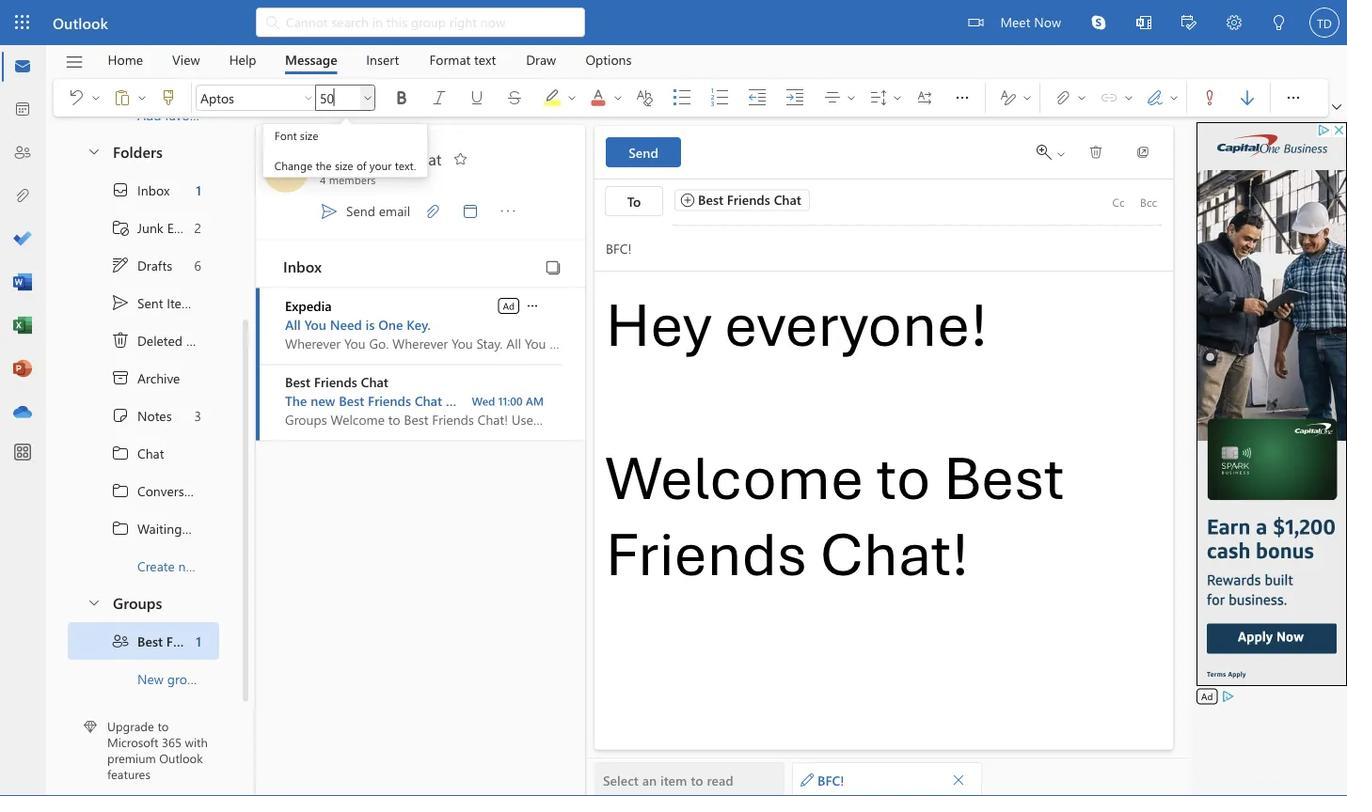 Task type: vqa. For each thing, say whether or not it's contained in the screenshot.


Task type: locate. For each thing, give the bounding box(es) containing it.
an
[[642, 772, 657, 789]]

2 horizontal spatial 
[[1284, 88, 1303, 107]]

 up  button
[[1076, 92, 1088, 103]]

 left folders
[[87, 144, 102, 159]]

0 vertical spatial all
[[285, 316, 301, 334]]

 archive
[[111, 369, 180, 388]]

premium features image
[[84, 721, 97, 734]]

1  from the top
[[111, 445, 130, 463]]

1 vertical spatial 
[[111, 332, 130, 350]]

expedia
[[285, 297, 332, 315]]

0 vertical spatial 
[[1054, 88, 1073, 107]]

1 vertical spatial 
[[111, 482, 130, 501]]

1 vertical spatial inbox
[[283, 256, 322, 276]]

11:00
[[498, 394, 523, 409]]

1 horizontal spatial to
[[691, 772, 703, 789]]

 inside  
[[892, 92, 903, 103]]

new inside tree item
[[178, 558, 202, 576]]

email
[[167, 219, 198, 237]]


[[953, 88, 972, 107], [1284, 88, 1303, 107], [525, 299, 540, 314]]


[[111, 369, 130, 388]]

include group
[[1044, 79, 1183, 117]]

size right font
[[300, 128, 318, 143]]

0 horizontal spatial ad
[[503, 300, 515, 312]]

need down expedia
[[330, 316, 362, 334]]

 left groups
[[87, 596, 102, 611]]

onedrive image
[[13, 404, 32, 422]]

 left 
[[423, 202, 442, 221]]

0 vertical spatial new
[[311, 392, 335, 410]]

wherever down expedia
[[285, 335, 341, 352]]

1 horizontal spatial new
[[311, 392, 335, 410]]

 
[[1146, 88, 1180, 107]]

 right 
[[1056, 149, 1067, 160]]

new right the
[[311, 392, 335, 410]]

 tree item
[[68, 322, 219, 360]]

 for  dropdown button
[[525, 299, 540, 314]]

 button left folders
[[77, 134, 109, 169]]

 up the ''
[[111, 332, 130, 350]]

0 horizontal spatial key.
[[407, 316, 431, 334]]

 inside button
[[1089, 145, 1104, 160]]


[[1091, 15, 1106, 30]]

 left  popup button
[[1284, 88, 1303, 107]]

 button right font size text box
[[360, 85, 375, 111]]

 button
[[1328, 98, 1345, 117]]


[[263, 13, 282, 32]]

to inside button
[[691, 772, 703, 789]]

bc button
[[263, 148, 309, 193]]

groups
[[113, 593, 162, 613]]

 down the  button
[[525, 299, 540, 314]]

all down expedia
[[285, 316, 301, 334]]


[[1272, 15, 1287, 30]]

items for 
[[167, 295, 198, 312]]

1 wherever from the left
[[285, 335, 341, 352]]

best
[[320, 148, 350, 169], [698, 191, 723, 208], [285, 373, 310, 391], [339, 392, 364, 410], [944, 440, 1064, 517]]

0 horizontal spatial outlook
[[53, 12, 108, 32]]

2 wherever from the left
[[392, 335, 448, 352]]

1 horizontal spatial key.
[[625, 335, 648, 352]]

 for  waiting4reply
[[111, 520, 130, 539]]

folders tree item
[[68, 134, 219, 172]]

decrease indent image
[[748, 88, 786, 107]]

tree
[[68, 172, 240, 586]]

wherever right go.
[[392, 335, 448, 352]]

 down  chat
[[111, 482, 130, 501]]

ad
[[503, 300, 515, 312], [1201, 691, 1213, 703]]

0 horizontal spatial wherever
[[285, 335, 341, 352]]

 inside  dropdown button
[[525, 299, 540, 314]]

0 horizontal spatial new
[[178, 558, 202, 576]]

new group tree item
[[68, 661, 219, 699]]

0 vertical spatial group
[[446, 392, 482, 410]]

1 inside  tree item
[[196, 182, 201, 199]]

 for  
[[1054, 88, 1073, 107]]

 tree item
[[68, 209, 219, 247]]

all right the stay.
[[506, 335, 521, 352]]

all you need is one key. wherever you go. wherever you stay. all you need is one key.
[[285, 316, 648, 352]]

 button for 
[[88, 83, 103, 113]]

0 horizontal spatial  button
[[88, 83, 103, 113]]

2 horizontal spatial  button
[[611, 83, 626, 113]]

create new folder tree item
[[68, 548, 240, 586]]

1 horizontal spatial is
[[486, 392, 495, 410]]

the new best friends chat group is ready
[[285, 392, 532, 410]]

2 vertical spatial best friends chat
[[285, 373, 388, 391]]

best friends chat inside button
[[698, 191, 801, 208]]

mail image
[[13, 57, 32, 76]]

to
[[876, 440, 931, 517], [157, 719, 169, 735], [691, 772, 703, 789]]

 tree item down  notes
[[68, 435, 219, 473]]


[[90, 92, 102, 103], [136, 92, 148, 103], [303, 92, 314, 103], [362, 92, 373, 103], [566, 92, 578, 103], [612, 92, 624, 103], [846, 92, 857, 103], [892, 92, 903, 103], [1022, 92, 1033, 103], [1076, 92, 1088, 103], [1123, 92, 1135, 103], [1168, 92, 1180, 103], [87, 144, 102, 159], [1056, 149, 1067, 160], [87, 596, 102, 611]]

one
[[378, 316, 403, 334], [597, 335, 621, 352]]

 button right 
[[88, 83, 103, 113]]

all
[[285, 316, 301, 334], [506, 335, 521, 352]]

people image
[[13, 144, 32, 163]]

1 horizontal spatial group
[[446, 392, 482, 410]]

stay.
[[477, 335, 503, 352]]

0 vertical spatial items
[[167, 295, 198, 312]]

 inside groups tree item
[[87, 596, 102, 611]]

1 vertical spatial 
[[423, 202, 442, 221]]

0 horizontal spatial inbox
[[137, 182, 170, 199]]

font size change the size of your text.
[[274, 128, 416, 173]]

bullets image
[[673, 88, 710, 107]]

0 horizontal spatial 
[[525, 299, 540, 314]]

send inside  send email
[[346, 202, 375, 220]]

 inside basic text group
[[953, 88, 972, 107]]

ad left  dropdown button
[[503, 300, 515, 312]]

 left 
[[1123, 92, 1135, 103]]

group left 11:00
[[446, 392, 482, 410]]

tags group
[[1191, 79, 1266, 113]]

 tree item down  chat
[[68, 473, 219, 510]]

help button
[[215, 45, 271, 74]]

0 vertical spatial 
[[1089, 145, 1104, 160]]

 bfc!
[[801, 772, 844, 789]]

groups tree item
[[68, 586, 219, 623]]

 right 
[[90, 92, 102, 103]]

send inside button
[[629, 143, 658, 161]]


[[1227, 15, 1242, 30]]

 button
[[944, 79, 981, 117], [1275, 79, 1312, 117]]

 button
[[626, 83, 663, 113]]

inbox up expedia
[[283, 256, 322, 276]]

0 vertical spatial to
[[876, 440, 931, 517]]

 button inside basic text group
[[611, 83, 626, 113]]

1 horizontal spatial wherever
[[392, 335, 448, 352]]

3  tree item from the top
[[68, 510, 221, 548]]

1 horizontal spatial inbox
[[283, 256, 322, 276]]

 right 
[[1168, 92, 1180, 103]]

0 vertical spatial inbox
[[137, 182, 170, 199]]

to do image
[[13, 230, 32, 249]]


[[999, 88, 1018, 107]]

1 vertical spatial outlook
[[159, 750, 203, 767]]

1 vertical spatial is
[[585, 335, 593, 352]]

new left the folder
[[178, 558, 202, 576]]

friends inside button
[[727, 191, 770, 208]]

format text
[[429, 51, 496, 68]]

1 up 2
[[196, 182, 201, 199]]

welcome
[[606, 440, 864, 517]]

1 1 from the top
[[196, 182, 201, 199]]

items right deleted
[[186, 332, 218, 350]]

1 vertical spatial 
[[111, 294, 130, 313]]

wed 11:00 am
[[472, 394, 544, 409]]

chat inside button
[[774, 191, 801, 208]]

is
[[366, 316, 375, 334], [585, 335, 593, 352], [486, 392, 495, 410]]

2 vertical spatial to
[[691, 772, 703, 789]]

1 horizontal spatial ad
[[1201, 691, 1213, 703]]

wherever
[[285, 335, 341, 352], [392, 335, 448, 352]]

1 vertical spatial new
[[178, 558, 202, 576]]

 for second  popup button from the left
[[1284, 88, 1303, 107]]

2  button from the left
[[135, 83, 150, 113]]

inbox right 
[[137, 182, 170, 199]]


[[111, 445, 130, 463], [111, 482, 130, 501], [111, 520, 130, 539]]


[[111, 219, 130, 238]]

1 inside  tree item
[[196, 633, 201, 651]]

go.
[[369, 335, 389, 352]]

 
[[823, 88, 857, 107]]


[[915, 88, 934, 107]]

1 horizontal spatial size
[[335, 158, 353, 173]]

 button right 
[[944, 79, 981, 117]]

 button right 
[[135, 83, 150, 113]]

1 vertical spatial one
[[597, 335, 621, 352]]

 inside include "group"
[[1054, 88, 1073, 107]]


[[1182, 15, 1197, 30]]

 right 
[[1022, 92, 1033, 103]]

0 horizontal spatial group
[[167, 671, 202, 688]]

calendar image
[[13, 101, 32, 119]]

2 horizontal spatial to
[[876, 440, 931, 517]]

text
[[474, 51, 496, 68]]

hey
[[606, 287, 712, 364]]

 tree item
[[68, 435, 219, 473], [68, 473, 219, 510], [68, 510, 221, 548]]

0 horizontal spatial one
[[378, 316, 403, 334]]

excel image
[[13, 317, 32, 336]]

your
[[370, 158, 392, 173]]

 inside message list section
[[320, 202, 339, 221]]

group right "new"
[[167, 671, 202, 688]]

2 vertical spatial 
[[111, 520, 130, 539]]

friends inside popup button
[[354, 148, 405, 169]]

new for the
[[311, 392, 335, 410]]

 tree item up create
[[68, 510, 221, 548]]

 button inside folders tree item
[[77, 134, 109, 169]]

2
[[194, 219, 201, 237]]

 deleted items
[[111, 332, 218, 350]]

you down expedia
[[304, 316, 326, 334]]

outlook right premium
[[159, 750, 203, 767]]

1 horizontal spatial 
[[953, 88, 972, 107]]

1 vertical spatial all
[[506, 335, 521, 352]]

 up create new folder tree item
[[111, 520, 130, 539]]

items right "sent"
[[167, 295, 198, 312]]

2  from the top
[[111, 482, 130, 501]]

0 horizontal spatial 
[[423, 202, 442, 221]]

0 horizontal spatial size
[[300, 128, 318, 143]]


[[64, 52, 84, 72]]


[[952, 774, 965, 787]]

new for create
[[178, 558, 202, 576]]

send down members
[[346, 202, 375, 220]]

insert button
[[352, 45, 413, 74]]

group inside message list no items selected "list box"
[[446, 392, 482, 410]]

1 horizontal spatial 
[[1089, 145, 1104, 160]]

0 vertical spatial one
[[378, 316, 403, 334]]

0 horizontal spatial  button
[[944, 79, 981, 117]]

 button
[[1076, 0, 1121, 45]]

favorite
[[165, 107, 209, 124]]

ready
[[498, 392, 532, 410]]

 button
[[57, 83, 88, 113]]

Font text field
[[197, 87, 300, 109]]

deleted
[[137, 332, 183, 350]]

 down 
[[111, 445, 130, 463]]

 
[[869, 88, 903, 107]]

2 1 from the top
[[196, 633, 201, 651]]

0 vertical spatial 
[[320, 202, 339, 221]]

ad left 'set your advertising preferences' icon
[[1201, 691, 1213, 703]]

ad inside message list no items selected "list box"
[[503, 300, 515, 312]]

 button inside groups tree item
[[77, 586, 109, 620]]

need right the stay.
[[550, 335, 581, 352]]

1 up the new group at the left
[[196, 633, 201, 651]]

 inside dropdown button
[[612, 92, 624, 103]]

 right  
[[1054, 88, 1073, 107]]

inbox
[[137, 182, 170, 199], [283, 256, 322, 276]]

1 horizontal spatial 
[[1054, 88, 1073, 107]]

1 vertical spatial to
[[157, 719, 169, 735]]

0 vertical spatial best friends chat
[[320, 148, 442, 169]]

 down 4
[[320, 202, 339, 221]]

 right 
[[892, 92, 903, 103]]

1  button from the left
[[88, 83, 103, 113]]

1 horizontal spatial  button
[[135, 83, 150, 113]]

0 horizontal spatial 
[[111, 332, 130, 350]]

tab list containing home
[[93, 45, 646, 74]]

0 vertical spatial need
[[330, 316, 362, 334]]

group
[[446, 392, 482, 410], [167, 671, 202, 688]]


[[320, 202, 339, 221], [111, 294, 130, 313]]

 
[[67, 88, 102, 107]]

1 vertical spatial group
[[167, 671, 202, 688]]

new inside message list no items selected "list box"
[[311, 392, 335, 410]]

send up to
[[629, 143, 658, 161]]

message
[[285, 51, 337, 68]]

 waiting4reply
[[111, 520, 221, 539]]

set your advertising preferences image
[[1221, 690, 1236, 705]]

items inside  deleted items
[[186, 332, 218, 350]]

0 horizontal spatial to
[[157, 719, 169, 735]]

 button for 
[[135, 83, 150, 113]]

to inside welcome to best friends chat!
[[876, 440, 931, 517]]

left-rail-appbar navigation
[[4, 45, 41, 435]]

sent
[[137, 295, 163, 312]]

size left of at the left top of the page
[[335, 158, 353, 173]]

friends inside welcome to best friends chat!
[[606, 517, 807, 594]]

 inside tree item
[[111, 294, 130, 313]]

 button left 
[[611, 83, 626, 113]]

0 vertical spatial send
[[629, 143, 658, 161]]

3  from the top
[[111, 520, 130, 539]]

font color image
[[589, 88, 627, 107]]

1 horizontal spatial 
[[320, 202, 339, 221]]

notes
[[137, 408, 172, 425]]

Font size text field
[[316, 87, 359, 109]]

best friends chat inside popup button
[[320, 148, 442, 169]]

 button left  popup button
[[1275, 79, 1312, 117]]

1 horizontal spatial  button
[[1275, 79, 1312, 117]]

1 horizontal spatial one
[[597, 335, 621, 352]]

4 members button
[[316, 172, 376, 187]]

 search field
[[256, 0, 585, 42]]

 inside "tree item"
[[111, 332, 130, 350]]

0 horizontal spatial need
[[330, 316, 362, 334]]

outlook banner
[[0, 0, 1347, 48]]

outlook inside banner
[[53, 12, 108, 32]]

waiting4reply
[[137, 520, 221, 538]]

 left "sent"
[[111, 294, 130, 313]]

to
[[627, 192, 641, 210]]

reading pane main content
[[587, 118, 1192, 797]]

 
[[1054, 88, 1088, 107]]

welcome to best friends chat!
[[606, 440, 1064, 594]]

3  button from the left
[[611, 83, 626, 113]]

application
[[0, 0, 1347, 797]]

 inside button
[[423, 202, 442, 221]]

1 horizontal spatial outlook
[[159, 750, 203, 767]]

 button
[[533, 79, 580, 117], [580, 79, 627, 117], [1090, 79, 1136, 117], [564, 83, 580, 113], [1121, 83, 1136, 113]]

1 horizontal spatial send
[[629, 143, 658, 161]]

To text field
[[673, 190, 1104, 215]]

you left the stay.
[[452, 335, 473, 352]]

0 vertical spatial outlook
[[53, 12, 108, 32]]

0 horizontal spatial send
[[346, 202, 375, 220]]

features
[[107, 766, 150, 783]]

 right 
[[953, 88, 972, 107]]

items for 
[[186, 332, 218, 350]]

 inside  
[[846, 92, 857, 103]]

 up add at top
[[136, 92, 148, 103]]

to for microsoft
[[157, 719, 169, 735]]

items inside  sent items
[[167, 295, 198, 312]]

 for 
[[423, 202, 442, 221]]

1 vertical spatial 1
[[196, 633, 201, 651]]

to inside upgrade to microsoft 365 with premium outlook features
[[157, 719, 169, 735]]

0 vertical spatial ad
[[503, 300, 515, 312]]

outlook
[[53, 12, 108, 32], [159, 750, 203, 767]]

1 vertical spatial best friends chat
[[698, 191, 801, 208]]

 left 
[[612, 92, 624, 103]]

is up go.
[[366, 316, 375, 334]]


[[1089, 145, 1104, 160], [111, 332, 130, 350]]

1
[[196, 182, 201, 199], [196, 633, 201, 651]]

0 vertical spatial 1
[[196, 182, 201, 199]]

 button
[[103, 83, 135, 113]]

0 horizontal spatial 
[[111, 294, 130, 313]]

 right  
[[1089, 145, 1104, 160]]

outlook up  in the top of the page
[[53, 12, 108, 32]]

outlook link
[[53, 0, 108, 45]]

 button left groups
[[77, 586, 109, 620]]

Message body, press Alt+F10 to exit text field
[[606, 287, 1162, 630]]

1 vertical spatial send
[[346, 202, 375, 220]]

1 horizontal spatial need
[[550, 335, 581, 352]]

tab list
[[93, 45, 646, 74]]

0 vertical spatial 
[[111, 445, 130, 463]]

is left 11:00
[[486, 392, 495, 410]]

1 vertical spatial items
[[186, 332, 218, 350]]

message list no items selected list box
[[256, 288, 648, 796]]

is left hey
[[585, 335, 593, 352]]

 right 
[[846, 92, 857, 103]]

0 vertical spatial is
[[366, 316, 375, 334]]



Task type: describe. For each thing, give the bounding box(es) containing it.
best friends chat image
[[263, 148, 309, 193]]

create
[[137, 558, 175, 576]]

2 vertical spatial is
[[486, 392, 495, 410]]


[[505, 88, 524, 107]]

1 for 
[[196, 633, 201, 651]]

 inbox
[[111, 181, 170, 200]]

 for  deleted items
[[111, 332, 130, 350]]

am
[[526, 394, 544, 409]]

email
[[379, 202, 410, 220]]

home
[[108, 51, 143, 68]]

 button
[[1167, 0, 1212, 48]]

 button inside basic text group
[[564, 83, 580, 113]]

 for  send email
[[320, 202, 339, 221]]


[[968, 15, 984, 30]]

format text button
[[415, 45, 510, 74]]

cc button
[[1104, 187, 1134, 217]]

word image
[[13, 274, 32, 293]]

best inside welcome to best friends chat!
[[944, 440, 1064, 517]]

font
[[274, 128, 297, 143]]

change
[[274, 158, 313, 173]]


[[1136, 15, 1152, 30]]

 drafts
[[111, 256, 172, 275]]

meet now
[[1000, 13, 1061, 30]]

 for  chat
[[111, 445, 130, 463]]

home button
[[94, 45, 157, 74]]

 left font size text box
[[303, 92, 314, 103]]

td image
[[1310, 8, 1340, 38]]

1 for 
[[196, 182, 201, 199]]

 for  sent items
[[111, 294, 130, 313]]

microsoft
[[107, 735, 158, 751]]

3
[[194, 408, 201, 425]]

 tree item
[[68, 247, 219, 285]]

1 horizontal spatial all
[[506, 335, 521, 352]]

everyone!
[[724, 287, 988, 364]]


[[111, 407, 130, 426]]


[[461, 202, 480, 221]]

 inside  
[[1168, 92, 1180, 103]]

bfc!
[[818, 772, 844, 789]]


[[500, 203, 516, 219]]


[[823, 88, 842, 107]]


[[430, 88, 449, 107]]

1 vertical spatial need
[[550, 335, 581, 352]]

group inside tree item
[[167, 671, 202, 688]]


[[801, 774, 814, 787]]

4 members
[[320, 172, 376, 187]]

new
[[137, 671, 164, 688]]

message list section
[[256, 125, 648, 796]]

text highlight color image
[[543, 88, 580, 107]]

Cannot search in this group right now field
[[284, 12, 574, 31]]

item
[[660, 772, 687, 789]]

chat inside popup button
[[409, 148, 442, 169]]

best friends chat inside message list no items selected "list box"
[[285, 373, 388, 391]]

 button
[[414, 191, 452, 232]]

2  button from the left
[[1275, 79, 1312, 117]]

powerpoint image
[[13, 360, 32, 379]]

junk
[[137, 219, 164, 237]]

Add a subject text field
[[595, 233, 1145, 263]]

 button
[[1191, 83, 1229, 113]]

of
[[356, 158, 366, 173]]

 button
[[1257, 0, 1302, 48]]

1 vertical spatial key.
[[625, 335, 648, 352]]

 tree item
[[68, 360, 219, 397]]

0 horizontal spatial is
[[366, 316, 375, 334]]

send button
[[606, 137, 681, 167]]

best friends chat button
[[316, 148, 442, 172]]


[[1200, 88, 1219, 107]]


[[392, 88, 411, 107]]

files image
[[13, 187, 32, 206]]

clipboard group
[[57, 79, 187, 117]]


[[869, 88, 888, 107]]

chat!
[[820, 517, 970, 594]]

 tree item
[[68, 623, 219, 661]]

 for 
[[111, 482, 130, 501]]

 inside the  
[[90, 92, 102, 103]]

1  button from the left
[[944, 79, 981, 117]]

inbox inside message list section
[[283, 256, 322, 276]]

1 vertical spatial ad
[[1201, 691, 1213, 703]]

increase indent image
[[786, 88, 823, 107]]

0 vertical spatial size
[[300, 128, 318, 143]]

 
[[999, 88, 1033, 107]]

 tree item
[[68, 285, 219, 322]]

text.
[[395, 158, 416, 173]]

folders
[[113, 141, 163, 162]]

1  tree item from the top
[[68, 435, 219, 473]]

 button inside include "group"
[[1121, 83, 1136, 113]]

 button
[[540, 254, 566, 280]]

 tree item
[[68, 172, 219, 209]]


[[1332, 103, 1342, 112]]

 button down message button
[[301, 85, 316, 111]]

more apps image
[[13, 444, 32, 463]]

best inside popup button
[[320, 148, 350, 169]]


[[111, 256, 130, 275]]

 inside  
[[1022, 92, 1033, 103]]

folder
[[206, 558, 240, 576]]

message button
[[271, 45, 352, 74]]

view
[[172, 51, 200, 68]]

1 vertical spatial size
[[335, 158, 353, 173]]

 
[[113, 88, 148, 107]]


[[635, 88, 654, 107]]

chat inside  chat
[[137, 445, 164, 463]]

bcc
[[1140, 195, 1157, 210]]

add
[[137, 107, 161, 124]]

upgrade
[[107, 719, 154, 735]]

0 horizontal spatial all
[[285, 316, 301, 334]]

 button
[[489, 191, 527, 232]]

to for best
[[876, 440, 931, 517]]

upgrade to microsoft 365 with premium outlook features
[[107, 719, 208, 783]]

 button
[[906, 83, 944, 113]]


[[468, 88, 486, 107]]

 for 
[[1089, 145, 1104, 160]]

to button
[[605, 186, 663, 216]]

you down  dropdown button
[[525, 335, 546, 352]]

 left font color icon
[[566, 92, 578, 103]]

tree containing 
[[68, 172, 240, 586]]

application containing hey everyone!
[[0, 0, 1347, 797]]

numbering image
[[710, 88, 748, 107]]

best inside button
[[698, 191, 723, 208]]

 button
[[1212, 0, 1257, 48]]

basic text group
[[196, 79, 981, 117]]

inbox inside  inbox
[[137, 182, 170, 199]]

hey everyone!
[[606, 287, 988, 364]]

outlook inside upgrade to microsoft 365 with premium outlook features
[[159, 750, 203, 767]]

 for 1st  popup button from the left
[[953, 88, 972, 107]]

 inside  
[[136, 92, 148, 103]]

select an item to read
[[603, 772, 734, 789]]

 tree item
[[68, 397, 219, 435]]

view button
[[158, 45, 214, 74]]

2  tree item from the top
[[68, 473, 219, 510]]


[[1146, 88, 1165, 107]]

 button
[[452, 191, 489, 232]]

premium
[[107, 750, 156, 767]]


[[545, 260, 562, 277]]


[[1238, 88, 1257, 107]]

insert
[[366, 51, 399, 68]]

 inside  
[[1056, 149, 1067, 160]]

2 horizontal spatial is
[[585, 335, 593, 352]]

 inside folders tree item
[[87, 144, 102, 159]]

tab list inside application
[[93, 45, 646, 74]]

 junk email 2
[[111, 219, 201, 238]]

 sent items
[[111, 294, 198, 313]]

 button
[[421, 83, 458, 113]]


[[1136, 145, 1151, 160]]

options
[[586, 51, 632, 68]]

add favorite tree item
[[68, 96, 219, 134]]

cc
[[1112, 195, 1125, 210]]

0 vertical spatial key.
[[407, 316, 431, 334]]

the
[[285, 392, 307, 410]]

select
[[603, 772, 639, 789]]

 button
[[524, 296, 541, 315]]

 right font size text box
[[362, 92, 373, 103]]

you left go.
[[344, 335, 366, 352]]


[[1037, 145, 1052, 160]]

bcc button
[[1134, 187, 1164, 217]]

 chat
[[111, 445, 164, 463]]

help
[[229, 51, 256, 68]]

 inside  
[[1076, 92, 1088, 103]]



